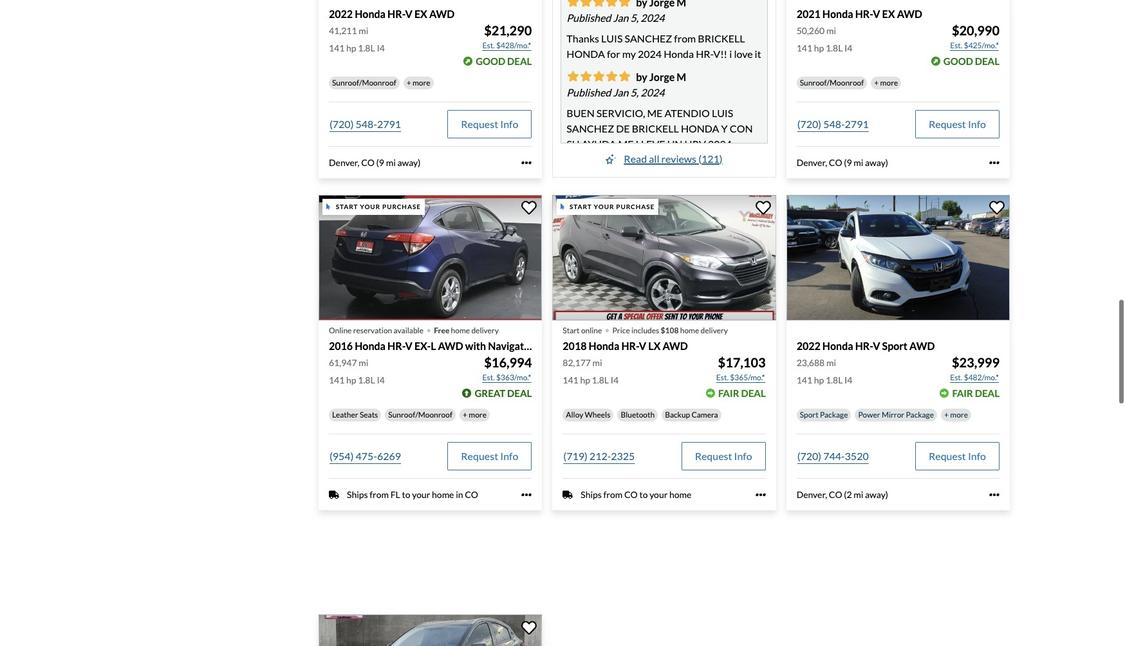 Task type: vqa. For each thing, say whether or not it's contained in the screenshot.
1,500 cc
no



Task type: locate. For each thing, give the bounding box(es) containing it.
hp down 82,177
[[580, 375, 590, 386]]

purchase
[[382, 203, 421, 210], [616, 203, 655, 210]]

hp down the 61,947
[[346, 375, 356, 386]]

est. inside $23,999 est. $482/mo.*
[[950, 373, 963, 383]]

m
[[677, 71, 686, 83]]

0 horizontal spatial me
[[618, 138, 634, 150]]

(720)
[[330, 118, 354, 130], [797, 118, 821, 130], [797, 450, 821, 462]]

white 2022 honda hr-v sport awd suv / crossover all-wheel drive automatic image
[[786, 195, 1010, 321]]

1 vertical spatial published
[[567, 86, 611, 98]]

sanchez inside buen servicio, me atendio luis sanchez de brickell honda y con su ayuda me lleve un hrv 2024 nuevo de paquete
[[567, 122, 614, 134]]

truck image down (954)
[[329, 490, 339, 500]]

1.8l up seats
[[358, 375, 375, 386]]

(954) 475-6269 button
[[329, 442, 402, 471]]

0 vertical spatial honda
[[567, 47, 605, 60]]

start your purchase
[[336, 203, 421, 210], [570, 203, 655, 210]]

0 horizontal spatial start your purchase
[[336, 203, 421, 210]]

1.8l inside 23,688 mi 141 hp 1.8l i4
[[826, 375, 843, 386]]

i4 inside 50,260 mi 141 hp 1.8l i4
[[845, 43, 853, 53]]

away) for $21,290
[[397, 157, 421, 168]]

(720) 548-2791 for $20,990
[[797, 118, 869, 130]]

from
[[674, 32, 696, 44], [370, 489, 389, 500], [604, 489, 623, 500]]

1 vertical spatial brickell
[[632, 122, 679, 134]]

good down est. $425/mo.* button
[[944, 55, 973, 67]]

fair down the est. $482/mo.* button
[[952, 388, 973, 399]]

good for $20,990
[[944, 55, 973, 67]]

to for price
[[639, 489, 648, 500]]

· left 'free'
[[426, 317, 431, 341]]

(720) 548-2791
[[330, 118, 401, 130], [797, 118, 869, 130]]

navigation
[[488, 340, 539, 352]]

1.8l down 2021 honda hr-v ex awd
[[826, 43, 843, 53]]

delivery up $17,103
[[701, 326, 728, 335]]

denver, co (9 mi away)
[[329, 157, 421, 168], [797, 157, 888, 168]]

sunroof/moonroof for $20,990
[[800, 78, 864, 88]]

5, inside by jorge m published jan 5, 2024
[[631, 86, 639, 98]]

est. inside $17,103 est. $365/mo.*
[[716, 373, 729, 383]]

2 (9 from the left
[[844, 157, 852, 168]]

1.8l inside 50,260 mi 141 hp 1.8l i4
[[826, 43, 843, 53]]

0 horizontal spatial to
[[402, 489, 410, 500]]

deal down the $428/mo.*
[[507, 55, 532, 67]]

deal down $363/mo.*
[[507, 388, 532, 399]]

2 denver, co (9 mi away) from the left
[[797, 157, 888, 168]]

0 vertical spatial luis
[[601, 32, 623, 44]]

good down est. $428/mo.* button
[[476, 55, 505, 67]]

2024 right my
[[638, 47, 662, 60]]

from down 2325
[[604, 489, 623, 500]]

82,177 mi 141 hp 1.8l i4
[[563, 357, 619, 386]]

est. $365/mo.* button
[[716, 372, 766, 384]]

hp inside 23,688 mi 141 hp 1.8l i4
[[814, 375, 824, 386]]

mi inside 41,211 mi 141 hp 1.8l i4
[[359, 25, 368, 36]]

1 horizontal spatial from
[[604, 489, 623, 500]]

package right the mirror
[[906, 410, 934, 420]]

atendio
[[665, 107, 710, 119]]

1 delivery from the left
[[471, 326, 499, 335]]

61,947
[[329, 357, 357, 368]]

honda down reservation at bottom
[[355, 340, 386, 352]]

1 published from the top
[[567, 11, 611, 24]]

1.8l up sport package
[[826, 375, 843, 386]]

from up m
[[674, 32, 696, 44]]

0 horizontal spatial ex
[[414, 8, 427, 20]]

thanks
[[567, 32, 599, 44]]

0 vertical spatial sanchez
[[625, 32, 672, 44]]

good deal down est. $428/mo.* button
[[476, 55, 532, 67]]

(720) for $20,990
[[797, 118, 821, 130]]

1 fair from the left
[[718, 388, 739, 399]]

home inside "start online · price includes $108 home delivery 2018 honda hr-v lx awd"
[[680, 326, 699, 335]]

1.8l
[[358, 43, 375, 53], [826, 43, 843, 53], [358, 375, 375, 386], [592, 375, 609, 386], [826, 375, 843, 386]]

0 horizontal spatial (720) 548-2791
[[330, 118, 401, 130]]

1 vertical spatial jan
[[613, 86, 629, 98]]

2024 down jorge
[[641, 86, 665, 98]]

est. down $17,103
[[716, 373, 729, 383]]

0 vertical spatial sport
[[882, 340, 908, 352]]

jan up servicio,
[[613, 86, 629, 98]]

est. inside $20,990 est. $425/mo.*
[[950, 41, 963, 50]]

v for 2022 honda hr-v ex awd
[[405, 8, 413, 20]]

1 to from the left
[[402, 489, 410, 500]]

141 down the 41,211
[[329, 43, 345, 53]]

hp for $23,999
[[814, 375, 824, 386]]

1 (9 from the left
[[376, 157, 384, 168]]

brickell
[[698, 32, 745, 44], [632, 122, 679, 134]]

i4 inside 41,211 mi 141 hp 1.8l i4
[[377, 43, 385, 53]]

good deal down est. $425/mo.* button
[[944, 55, 1000, 67]]

for
[[607, 47, 620, 60]]

2 good deal from the left
[[944, 55, 1000, 67]]

1 horizontal spatial sport
[[882, 340, 908, 352]]

ellipsis h image for ·
[[522, 490, 532, 500]]

1 horizontal spatial purchase
[[616, 203, 655, 210]]

hp down 23,688
[[814, 375, 824, 386]]

servicio,
[[597, 107, 645, 119]]

est. up great at the left bottom of the page
[[482, 373, 495, 383]]

$21,290
[[484, 23, 532, 38]]

2 horizontal spatial from
[[674, 32, 696, 44]]

2024
[[641, 11, 665, 24], [638, 47, 662, 60], [641, 86, 665, 98], [708, 138, 732, 150]]

0 horizontal spatial honda
[[567, 47, 605, 60]]

honda up 23,688 mi 141 hp 1.8l i4
[[823, 340, 853, 352]]

0 horizontal spatial 2791
[[377, 118, 401, 130]]

0 horizontal spatial (720) 548-2791 button
[[329, 110, 402, 138]]

sanchez
[[625, 32, 672, 44], [567, 122, 614, 134]]

0 horizontal spatial from
[[370, 489, 389, 500]]

mouse pointer image for available
[[327, 204, 331, 210]]

2 start your purchase from the left
[[570, 203, 655, 210]]

2024 up )
[[708, 138, 732, 150]]

honda inside thanks luis sanchez from brickell honda for my 2024 honda hr-v!! i love it
[[664, 47, 694, 60]]

1 horizontal spatial good
[[944, 55, 973, 67]]

i4
[[377, 43, 385, 53], [845, 43, 853, 53], [377, 375, 385, 386], [611, 375, 619, 386], [845, 375, 853, 386]]

est. inside $16,994 est. $363/mo.*
[[482, 373, 495, 383]]

published inside by jorge m published jan 5, 2024
[[567, 86, 611, 98]]

v!!
[[713, 47, 727, 60]]

ex
[[414, 8, 427, 20], [882, 8, 895, 20]]

1 vertical spatial me
[[618, 138, 634, 150]]

fair down est. $365/mo.* button
[[718, 388, 739, 399]]

sunroof/moonroof down 41,211 mi 141 hp 1.8l i4
[[332, 78, 396, 88]]

ships down (719) 212-2325 button
[[581, 489, 602, 500]]

1 ellipsis h image from the left
[[522, 490, 532, 500]]

0 horizontal spatial ·
[[426, 317, 431, 341]]

reservation
[[353, 326, 392, 335]]

est.
[[482, 41, 495, 50], [950, 41, 963, 50], [482, 373, 495, 383], [716, 373, 729, 383], [950, 373, 963, 383]]

1 mouse pointer image from the left
[[327, 204, 331, 210]]

0 vertical spatial de
[[616, 122, 630, 134]]

fair deal for $23,999
[[952, 388, 1000, 399]]

1 horizontal spatial me
[[647, 107, 663, 119]]

request info
[[461, 118, 518, 130], [929, 118, 986, 130], [461, 450, 518, 462], [695, 450, 752, 462], [929, 450, 986, 462]]

1 vertical spatial sanchez
[[567, 122, 614, 134]]

2022 up 23,688
[[797, 340, 821, 352]]

mi inside 23,688 mi 141 hp 1.8l i4
[[826, 357, 836, 368]]

0 horizontal spatial fair deal
[[718, 388, 766, 399]]

backup camera
[[665, 410, 718, 420]]

0 horizontal spatial delivery
[[471, 326, 499, 335]]

$21,290 est. $428/mo.*
[[482, 23, 532, 50]]

deal for $23,999
[[975, 388, 1000, 399]]

0 vertical spatial 5,
[[631, 11, 639, 24]]

1 (720) 548-2791 from the left
[[330, 118, 401, 130]]

1 vertical spatial 2022
[[797, 340, 821, 352]]

0 horizontal spatial truck image
[[329, 490, 339, 500]]

sport package
[[800, 410, 848, 420]]

2 ellipsis h image from the left
[[755, 490, 766, 500]]

fair deal
[[718, 388, 766, 399], [952, 388, 1000, 399]]

home for online reservation available · free home delivery 2016 honda hr-v ex-l awd with navigation
[[451, 326, 470, 335]]

de down ayuda
[[605, 153, 619, 165]]

alloy
[[566, 410, 583, 420]]

548- for $20,990
[[823, 118, 845, 130]]

mi inside 61,947 mi 141 hp 1.8l i4
[[359, 357, 368, 368]]

141 inside 41,211 mi 141 hp 1.8l i4
[[329, 43, 345, 53]]

1 horizontal spatial truck image
[[563, 490, 573, 500]]

1.8l for $21,290
[[358, 43, 375, 53]]

1.8l inside 61,947 mi 141 hp 1.8l i4
[[358, 375, 375, 386]]

hp inside 82,177 mi 141 hp 1.8l i4
[[580, 375, 590, 386]]

(720) 744-3520 button
[[797, 442, 869, 471]]

fair deal down the est. $482/mo.* button
[[952, 388, 1000, 399]]

stars image
[[606, 154, 616, 164]]

request for $23,999
[[929, 450, 966, 462]]

2 delivery from the left
[[701, 326, 728, 335]]

hr-
[[388, 8, 405, 20], [855, 8, 873, 20], [696, 47, 713, 60], [388, 340, 405, 352], [621, 340, 639, 352], [855, 340, 873, 352]]

1 horizontal spatial 2791
[[845, 118, 869, 130]]

i4 for $17,103
[[611, 375, 619, 386]]

ships from fl to your home in co
[[347, 489, 478, 500]]

to
[[402, 489, 410, 500], [639, 489, 648, 500]]

1 horizontal spatial ellipsis h image
[[755, 490, 766, 500]]

sport
[[882, 340, 908, 352], [800, 410, 819, 420]]

ships for available
[[347, 489, 368, 500]]

0 horizontal spatial luis
[[601, 32, 623, 44]]

ex for $20,990
[[882, 8, 895, 20]]

2 to from the left
[[639, 489, 648, 500]]

more
[[413, 78, 430, 88], [880, 78, 898, 88], [469, 410, 487, 420], [950, 410, 968, 420]]

1 horizontal spatial start your purchase
[[570, 203, 655, 210]]

2 ships from the left
[[581, 489, 602, 500]]

request info for $16,994
[[461, 450, 518, 462]]

1 (720) 548-2791 button from the left
[[329, 110, 402, 138]]

· left price
[[605, 317, 610, 341]]

co
[[361, 157, 375, 168], [829, 157, 842, 168], [465, 489, 478, 500], [624, 489, 638, 500], [829, 489, 842, 500]]

ellipsis h image for $21,290
[[522, 158, 532, 168]]

your
[[360, 203, 380, 210], [594, 203, 614, 210], [412, 489, 430, 500], [650, 489, 668, 500]]

sunroof/moonroof down 50,260 mi 141 hp 1.8l i4
[[800, 78, 864, 88]]

2022
[[329, 8, 353, 20], [797, 340, 821, 352]]

1 horizontal spatial package
[[906, 410, 934, 420]]

est. $363/mo.* button
[[482, 372, 532, 384]]

est. for $21,290
[[482, 41, 495, 50]]

brickell up lleve
[[632, 122, 679, 134]]

awd for 2022 honda hr-v ex awd
[[429, 8, 455, 20]]

1 horizontal spatial ships
[[581, 489, 602, 500]]

de down servicio,
[[616, 122, 630, 134]]

1 horizontal spatial honda
[[681, 122, 719, 134]]

2 mouse pointer image from the left
[[561, 204, 565, 210]]

1 · from the left
[[426, 317, 431, 341]]

ellipsis h image for price
[[755, 490, 766, 500]]

1 horizontal spatial ·
[[605, 317, 610, 341]]

(719)
[[563, 450, 588, 462]]

1 horizontal spatial good deal
[[944, 55, 1000, 67]]

hp inside 41,211 mi 141 hp 1.8l i4
[[346, 43, 356, 53]]

5,
[[631, 11, 639, 24], [631, 86, 639, 98]]

hp down '50,260'
[[814, 43, 824, 53]]

0 horizontal spatial 2022
[[329, 8, 353, 20]]

475-
[[356, 450, 377, 462]]

141
[[329, 43, 345, 53], [797, 43, 812, 53], [329, 375, 345, 386], [563, 375, 578, 386], [797, 375, 812, 386]]

0 horizontal spatial 548-
[[356, 118, 377, 130]]

0 horizontal spatial sport
[[800, 410, 819, 420]]

fair deal down est. $365/mo.* button
[[718, 388, 766, 399]]

2 purchase from the left
[[616, 203, 655, 210]]

5, up my
[[631, 11, 639, 24]]

free
[[434, 326, 449, 335]]

ships left fl
[[347, 489, 368, 500]]

1 horizontal spatial sanchez
[[625, 32, 672, 44]]

141 down 82,177
[[563, 375, 578, 386]]

0 horizontal spatial denver, co (9 mi away)
[[329, 157, 421, 168]]

mouse pointer image
[[327, 204, 331, 210], [561, 204, 565, 210]]

1.8l up wheels
[[592, 375, 609, 386]]

1 horizontal spatial ex
[[882, 8, 895, 20]]

2 5, from the top
[[631, 86, 639, 98]]

1 horizontal spatial fair deal
[[952, 388, 1000, 399]]

1 horizontal spatial delivery
[[701, 326, 728, 335]]

published up buen
[[567, 86, 611, 98]]

paquete
[[621, 153, 667, 165]]

hp down the 41,211
[[346, 43, 356, 53]]

me up read
[[618, 138, 634, 150]]

1 vertical spatial honda
[[681, 122, 719, 134]]

141 down 23,688
[[797, 375, 812, 386]]

ships from co to your home
[[581, 489, 692, 500]]

hp for $21,290
[[346, 43, 356, 53]]

from left fl
[[370, 489, 389, 500]]

home for ships from co to your home
[[669, 489, 692, 500]]

2024 up thanks luis sanchez from brickell honda for my 2024 honda hr-v!! i love it
[[641, 11, 665, 24]]

mouse pointer image for ·
[[561, 204, 565, 210]]

0 horizontal spatial brickell
[[632, 122, 679, 134]]

141 down '50,260'
[[797, 43, 812, 53]]

me up lleve
[[647, 107, 663, 119]]

package left power
[[820, 410, 848, 420]]

2022 honda hr-v sport awd
[[797, 340, 935, 352]]

$365/mo.*
[[730, 373, 765, 383]]

1.8l down 2022 honda hr-v ex awd
[[358, 43, 375, 53]]

0 horizontal spatial (9
[[376, 157, 384, 168]]

0 horizontal spatial fair
[[718, 388, 739, 399]]

1.8l inside 82,177 mi 141 hp 1.8l i4
[[592, 375, 609, 386]]

5, down by
[[631, 86, 639, 98]]

(720) for $21,290
[[330, 118, 354, 130]]

1 horizontal spatial 548-
[[823, 118, 845, 130]]

141 inside 23,688 mi 141 hp 1.8l i4
[[797, 375, 812, 386]]

un
[[667, 138, 683, 150]]

awd for 2022 honda hr-v sport awd
[[910, 340, 935, 352]]

1.8l for $23,999
[[826, 375, 843, 386]]

i4 inside 23,688 mi 141 hp 1.8l i4
[[845, 375, 853, 386]]

+ more
[[407, 78, 430, 88], [874, 78, 898, 88], [463, 410, 487, 420], [944, 410, 968, 420]]

1 vertical spatial 5,
[[631, 86, 639, 98]]

est. inside $21,290 est. $428/mo.*
[[482, 41, 495, 50]]

start your purchase for available
[[336, 203, 421, 210]]

luis up 'y' at right
[[712, 107, 733, 119]]

sanchez up ayuda
[[567, 122, 614, 134]]

brickell inside buen servicio, me atendio luis sanchez de brickell honda y con su ayuda me lleve un hrv 2024 nuevo de paquete
[[632, 122, 679, 134]]

0 horizontal spatial package
[[820, 410, 848, 420]]

info for $16,994
[[500, 450, 518, 462]]

luis up for
[[601, 32, 623, 44]]

luis inside thanks luis sanchez from brickell honda for my 2024 honda hr-v!! i love it
[[601, 32, 623, 44]]

package
[[820, 410, 848, 420], [906, 410, 934, 420]]

1 horizontal spatial luis
[[712, 107, 733, 119]]

honda down online
[[589, 340, 619, 352]]

est. down $23,999
[[950, 373, 963, 383]]

from for ·
[[370, 489, 389, 500]]

0 vertical spatial published
[[567, 11, 611, 24]]

1 horizontal spatial (720) 548-2791
[[797, 118, 869, 130]]

2 fair from the left
[[952, 388, 973, 399]]

delivery inside online reservation available · free home delivery 2016 honda hr-v ex-l awd with navigation
[[471, 326, 499, 335]]

(9 for $20,990
[[844, 157, 852, 168]]

2024 inside buen servicio, me atendio luis sanchez de brickell honda y con su ayuda me lleve un hrv 2024 nuevo de paquete
[[708, 138, 732, 150]]

start your purchase for ·
[[570, 203, 655, 210]]

start for available
[[336, 203, 358, 210]]

$16,994 est. $363/mo.*
[[482, 355, 532, 383]]

published up thanks
[[567, 11, 611, 24]]

141 down the 61,947
[[329, 375, 345, 386]]

2021 honda hr-v ex awd
[[797, 8, 922, 20]]

0 horizontal spatial good deal
[[476, 55, 532, 67]]

141 inside 50,260 mi 141 hp 1.8l i4
[[797, 43, 812, 53]]

0 horizontal spatial mouse pointer image
[[327, 204, 331, 210]]

honda up hrv
[[681, 122, 719, 134]]

2791
[[377, 118, 401, 130], [845, 118, 869, 130]]

+
[[407, 78, 411, 88], [874, 78, 879, 88], [463, 410, 467, 420], [944, 410, 949, 420]]

i4 inside 82,177 mi 141 hp 1.8l i4
[[611, 375, 619, 386]]

online
[[581, 326, 602, 335]]

2 (720) 548-2791 from the left
[[797, 118, 869, 130]]

denver, co (9 mi away) for $20,990
[[797, 157, 888, 168]]

1.8l inside 41,211 mi 141 hp 1.8l i4
[[358, 43, 375, 53]]

request for $17,103
[[695, 450, 732, 462]]

141 for $17,103
[[563, 375, 578, 386]]

request info for $23,999
[[929, 450, 986, 462]]

0 vertical spatial jan
[[613, 11, 629, 24]]

1 horizontal spatial (720) 548-2791 button
[[797, 110, 869, 138]]

2 548- from the left
[[823, 118, 845, 130]]

good deal for $21,290
[[476, 55, 532, 67]]

i4 inside 61,947 mi 141 hp 1.8l i4
[[377, 375, 385, 386]]

honda down thanks
[[567, 47, 605, 60]]

awd inside online reservation available · free home delivery 2016 honda hr-v ex-l awd with navigation
[[438, 340, 463, 352]]

v
[[405, 8, 413, 20], [873, 8, 880, 20], [405, 340, 413, 352], [639, 340, 646, 352], [873, 340, 880, 352]]

est. down $20,990
[[950, 41, 963, 50]]

1 horizontal spatial 2022
[[797, 340, 821, 352]]

good for $21,290
[[476, 55, 505, 67]]

est. down $21,290
[[482, 41, 495, 50]]

1 ex from the left
[[414, 8, 427, 20]]

deal for $17,103
[[741, 388, 766, 399]]

1 vertical spatial luis
[[712, 107, 733, 119]]

hp inside 50,260 mi 141 hp 1.8l i4
[[814, 43, 824, 53]]

ellipsis h image
[[522, 490, 532, 500], [755, 490, 766, 500]]

1 2791 from the left
[[377, 118, 401, 130]]

sanchez up my
[[625, 32, 672, 44]]

deal down $425/mo.*
[[975, 55, 1000, 67]]

2 good from the left
[[944, 55, 973, 67]]

info for $23,999
[[968, 450, 986, 462]]

0 horizontal spatial ships
[[347, 489, 368, 500]]

1 denver, co (9 mi away) from the left
[[329, 157, 421, 168]]

hr- inside online reservation available · free home delivery 2016 honda hr-v ex-l awd with navigation
[[388, 340, 405, 352]]

ships
[[347, 489, 368, 500], [581, 489, 602, 500]]

online reservation available · free home delivery 2016 honda hr-v ex-l awd with navigation
[[329, 317, 539, 352]]

honda up m
[[664, 47, 694, 60]]

50,260 mi 141 hp 1.8l i4
[[797, 25, 853, 53]]

good
[[476, 55, 505, 67], [944, 55, 973, 67]]

2024 inside thanks luis sanchez from brickell honda for my 2024 honda hr-v!! i love it
[[638, 47, 662, 60]]

1 horizontal spatial brickell
[[698, 32, 745, 44]]

2 ex from the left
[[882, 8, 895, 20]]

delivery up with
[[471, 326, 499, 335]]

honda up 50,260 mi 141 hp 1.8l i4
[[823, 8, 853, 20]]

read all  reviews ( 121 )
[[624, 152, 723, 165]]

1 ships from the left
[[347, 489, 368, 500]]

jan up for
[[613, 11, 629, 24]]

purchase for ·
[[382, 203, 421, 210]]

0 horizontal spatial ellipsis h image
[[522, 490, 532, 500]]

v for 2022 honda hr-v sport awd
[[873, 340, 880, 352]]

ships for ·
[[581, 489, 602, 500]]

ellipsis h image
[[522, 158, 532, 168], [989, 158, 1000, 168], [989, 490, 1000, 500]]

1 548- from the left
[[356, 118, 377, 130]]

141 for $20,990
[[797, 43, 812, 53]]

1 start your purchase from the left
[[336, 203, 421, 210]]

2 published from the top
[[567, 86, 611, 98]]

2 truck image from the left
[[563, 490, 573, 500]]

0 horizontal spatial good
[[476, 55, 505, 67]]

published
[[567, 11, 611, 24], [567, 86, 611, 98]]

brickell up v!!
[[698, 32, 745, 44]]

hp
[[346, 43, 356, 53], [814, 43, 824, 53], [346, 375, 356, 386], [580, 375, 590, 386], [814, 375, 824, 386]]

honda inside buen servicio, me atendio luis sanchez de brickell honda y con su ayuda me lleve un hrv 2024 nuevo de paquete
[[681, 122, 719, 134]]

hp inside 61,947 mi 141 hp 1.8l i4
[[346, 375, 356, 386]]

honda
[[355, 8, 386, 20], [823, 8, 853, 20], [664, 47, 694, 60], [355, 340, 386, 352], [589, 340, 619, 352], [823, 340, 853, 352]]

2 · from the left
[[605, 317, 610, 341]]

1 fair deal from the left
[[718, 388, 766, 399]]

1 horizontal spatial to
[[639, 489, 648, 500]]

1 purchase from the left
[[382, 203, 421, 210]]

2022 up the 41,211
[[329, 8, 353, 20]]

deal down "$482/mo.*" on the right bottom of page
[[975, 388, 1000, 399]]

v for 2021 honda hr-v ex awd
[[873, 8, 880, 20]]

mi inside 82,177 mi 141 hp 1.8l i4
[[593, 357, 602, 368]]

(720) 548-2791 button for $20,990
[[797, 110, 869, 138]]

2 fair deal from the left
[[952, 388, 1000, 399]]

0 horizontal spatial purchase
[[382, 203, 421, 210]]

camera
[[692, 410, 718, 420]]

mi
[[359, 25, 368, 36], [826, 25, 836, 36], [386, 157, 396, 168], [854, 157, 863, 168], [359, 357, 368, 368], [593, 357, 602, 368], [826, 357, 836, 368], [854, 489, 863, 500]]

· inside online reservation available · free home delivery 2016 honda hr-v ex-l awd with navigation
[[426, 317, 431, 341]]

1 horizontal spatial denver, co (9 mi away)
[[797, 157, 888, 168]]

1 truck image from the left
[[329, 490, 339, 500]]

0 vertical spatial brickell
[[698, 32, 745, 44]]

1 horizontal spatial mouse pointer image
[[561, 204, 565, 210]]

est. $482/mo.* button
[[950, 372, 1000, 384]]

hr- inside thanks luis sanchez from brickell honda for my 2024 honda hr-v!! i love it
[[696, 47, 713, 60]]

1 horizontal spatial fair
[[952, 388, 973, 399]]

truck image
[[329, 490, 339, 500], [563, 490, 573, 500]]

truck image for available
[[329, 490, 339, 500]]

3520
[[845, 450, 869, 462]]

2 package from the left
[[906, 410, 934, 420]]

0 vertical spatial 2022
[[329, 8, 353, 20]]

141 for $16,994
[[329, 375, 345, 386]]

info
[[500, 118, 518, 130], [968, 118, 986, 130], [500, 450, 518, 462], [734, 450, 752, 462], [968, 450, 986, 462]]

141 inside 61,947 mi 141 hp 1.8l i4
[[329, 375, 345, 386]]

deal down $365/mo.*
[[741, 388, 766, 399]]

141 for $21,290
[[329, 43, 345, 53]]

honda inside "start online · price includes $108 home delivery 2018 honda hr-v lx awd"
[[589, 340, 619, 352]]

1 good deal from the left
[[476, 55, 532, 67]]

2 jan from the top
[[613, 86, 629, 98]]

141 inside 82,177 mi 141 hp 1.8l i4
[[563, 375, 578, 386]]

0 horizontal spatial sanchez
[[567, 122, 614, 134]]

1 horizontal spatial (9
[[844, 157, 852, 168]]

deal for $16,994
[[507, 388, 532, 399]]

2 2791 from the left
[[845, 118, 869, 130]]

2 (720) 548-2791 button from the left
[[797, 110, 869, 138]]

deal for $21,290
[[507, 55, 532, 67]]

con
[[730, 122, 753, 134]]

request info for $17,103
[[695, 450, 752, 462]]

$17,103 est. $365/mo.*
[[716, 355, 766, 383]]

home inside online reservation available · free home delivery 2016 honda hr-v ex-l awd with navigation
[[451, 326, 470, 335]]

2022 for 2022 honda hr-v sport awd
[[797, 340, 821, 352]]

start
[[336, 203, 358, 210], [570, 203, 592, 210], [563, 326, 580, 335]]

truck image down (719) at the right bottom of the page
[[563, 490, 573, 500]]

1 good from the left
[[476, 55, 505, 67]]



Task type: describe. For each thing, give the bounding box(es) containing it.
v inside "start online · price includes $108 home delivery 2018 honda hr-v lx awd"
[[639, 340, 646, 352]]

1 vertical spatial de
[[605, 153, 619, 165]]

$20,990
[[952, 23, 1000, 38]]

0 vertical spatial me
[[647, 107, 663, 119]]

744-
[[823, 450, 845, 462]]

bluetooth
[[621, 410, 655, 420]]

$23,999 est. $482/mo.*
[[950, 355, 1000, 383]]

1 package from the left
[[820, 410, 848, 420]]

it
[[755, 47, 761, 60]]

2325
[[611, 450, 635, 462]]

denver, co (2 mi away)
[[797, 489, 888, 500]]

request info button for $23,999
[[915, 442, 1000, 471]]

est. $428/mo.* button
[[482, 39, 532, 52]]

82,177
[[563, 357, 591, 368]]

(719) 212-2325
[[563, 450, 635, 462]]

est. for $23,999
[[950, 373, 963, 383]]

v inside online reservation available · free home delivery 2016 honda hr-v ex-l awd with navigation
[[405, 340, 413, 352]]

ex-
[[414, 340, 431, 352]]

mirror
[[882, 410, 905, 420]]

$16,994
[[484, 355, 532, 370]]

i
[[729, 47, 732, 60]]

$108
[[661, 326, 679, 335]]

buen servicio, me atendio luis sanchez de brickell honda y con su ayuda me lleve un hrv 2024 nuevo de paquete
[[567, 107, 753, 165]]

1 jan from the top
[[613, 11, 629, 24]]

read
[[624, 152, 647, 165]]

fair for $23,999
[[952, 388, 973, 399]]

denver, for $21,290
[[329, 157, 359, 168]]

honda up 41,211 mi 141 hp 1.8l i4
[[355, 8, 386, 20]]

1 5, from the top
[[631, 11, 639, 24]]

(2
[[844, 489, 852, 500]]

modern steel metallic 2018 honda hr-v lx awd suv / crossover all-wheel drive continuously variable transmission image
[[553, 195, 776, 321]]

sanchez inside thanks luis sanchez from brickell honda for my 2024 honda hr-v!! i love it
[[625, 32, 672, 44]]

power
[[858, 410, 880, 420]]

61,947 mi 141 hp 1.8l i4
[[329, 357, 385, 386]]

$23,999
[[952, 355, 1000, 370]]

wheels
[[585, 410, 610, 420]]

$17,103
[[718, 355, 766, 370]]

fl
[[390, 489, 400, 500]]

online
[[329, 326, 352, 335]]

hp for $16,994
[[346, 375, 356, 386]]

brickell inside thanks luis sanchez from brickell honda for my 2024 honda hr-v!! i love it
[[698, 32, 745, 44]]

from for price
[[604, 489, 623, 500]]

includes
[[631, 326, 659, 335]]

backup
[[665, 410, 690, 420]]

with
[[465, 340, 486, 352]]

crystal black pearl 2021 honda hr-v sport fwd suv / crossover front-wheel drive automatic image
[[319, 615, 542, 646]]

nuevo
[[567, 153, 603, 165]]

121
[[702, 152, 720, 165]]

start online · price includes $108 home delivery 2018 honda hr-v lx awd
[[563, 317, 728, 352]]

sunroof/moonroof right seats
[[388, 410, 453, 420]]

2022 honda hr-v ex awd
[[329, 8, 455, 20]]

power mirror package
[[858, 410, 934, 420]]

request info button for $16,994
[[448, 442, 532, 471]]

denver, for $20,990
[[797, 157, 827, 168]]

(720) 548-2791 button for $21,290
[[329, 110, 402, 138]]

fair deal for $17,103
[[718, 388, 766, 399]]

ellipsis h image for $20,990
[[989, 158, 1000, 168]]

(720) 744-3520
[[797, 450, 869, 462]]

purchase for price
[[616, 203, 655, 210]]

reviews
[[661, 152, 697, 165]]

home for ships from fl to your home in co
[[432, 489, 454, 500]]

(9 for $21,290
[[376, 157, 384, 168]]

jorge
[[649, 71, 675, 83]]

honda inside thanks luis sanchez from brickell honda for my 2024 honda hr-v!! i love it
[[567, 47, 605, 60]]

start inside "start online · price includes $108 home delivery 2018 honda hr-v lx awd"
[[563, 326, 580, 335]]

1.8l for $16,994
[[358, 375, 375, 386]]

honda inside online reservation available · free home delivery 2016 honda hr-v ex-l awd with navigation
[[355, 340, 386, 352]]

$20,990 est. $425/mo.*
[[950, 23, 1000, 50]]

great
[[475, 388, 505, 399]]

est. for $16,994
[[482, 373, 495, 383]]

sunroof/moonroof for $21,290
[[332, 78, 396, 88]]

lx
[[648, 340, 661, 352]]

i4 for $23,999
[[845, 375, 853, 386]]

fair for $17,103
[[718, 388, 739, 399]]

seats
[[360, 410, 378, 420]]

ayuda
[[582, 138, 616, 150]]

$425/mo.*
[[964, 41, 999, 50]]

1.8l for $20,990
[[826, 43, 843, 53]]

good deal for $20,990
[[944, 55, 1000, 67]]

est. for $17,103
[[716, 373, 729, 383]]

my
[[622, 47, 636, 60]]

start for ·
[[570, 203, 592, 210]]

awd for 2021 honda hr-v ex awd
[[897, 8, 922, 20]]

available
[[394, 326, 424, 335]]

141 for $23,999
[[797, 375, 812, 386]]

great deal
[[475, 388, 532, 399]]

request info button for $17,103
[[681, 442, 766, 471]]

41,211 mi 141 hp 1.8l i4
[[329, 25, 385, 53]]

deal for $20,990
[[975, 55, 1000, 67]]

price
[[613, 326, 630, 335]]

to for ·
[[402, 489, 410, 500]]

2021
[[797, 8, 821, 20]]

(954) 475-6269
[[330, 450, 401, 462]]

ex for $21,290
[[414, 8, 427, 20]]

hrv
[[685, 138, 706, 150]]

lleve
[[636, 138, 665, 150]]

(954)
[[330, 450, 354, 462]]

i4 for $21,290
[[377, 43, 385, 53]]

deep ocean pearl 2016 honda hr-v ex-l awd with navigation suv / crossover all-wheel drive continuously variable transmission image
[[319, 195, 542, 321]]

est. for $20,990
[[950, 41, 963, 50]]

2024 inside by jorge m published jan 5, 2024
[[641, 86, 665, 98]]

alloy wheels
[[566, 410, 610, 420]]

23,688
[[797, 357, 825, 368]]

$482/mo.*
[[964, 373, 999, 383]]

(
[[699, 152, 702, 165]]

212-
[[590, 450, 611, 462]]

$428/mo.*
[[496, 41, 531, 50]]

awd inside "start online · price includes $108 home delivery 2018 honda hr-v lx awd"
[[663, 340, 688, 352]]

2016
[[329, 340, 353, 352]]

truck image for ·
[[563, 490, 573, 500]]

su
[[567, 138, 580, 150]]

l
[[431, 340, 436, 352]]

hp for $17,103
[[580, 375, 590, 386]]

leather seats
[[332, 410, 378, 420]]

i4 for $16,994
[[377, 375, 385, 386]]

info for $17,103
[[734, 450, 752, 462]]

1 vertical spatial sport
[[800, 410, 819, 420]]

away) for $20,990
[[865, 157, 888, 168]]

i4 for $20,990
[[845, 43, 853, 53]]

thanks luis sanchez from brickell honda for my 2024 honda hr-v!! i love it
[[567, 32, 761, 60]]

from inside thanks luis sanchez from brickell honda for my 2024 honda hr-v!! i love it
[[674, 32, 696, 44]]

jan inside by jorge m published jan 5, 2024
[[613, 86, 629, 98]]

by
[[636, 71, 647, 83]]

mi inside 50,260 mi 141 hp 1.8l i4
[[826, 25, 836, 36]]

request for $16,994
[[461, 450, 498, 462]]

50,260
[[797, 25, 825, 36]]

hr- inside "start online · price includes $108 home delivery 2018 honda hr-v lx awd"
[[621, 340, 639, 352]]

by jorge m published jan 5, 2024
[[567, 71, 686, 98]]

548- for $21,290
[[356, 118, 377, 130]]

delivery inside "start online · price includes $108 home delivery 2018 honda hr-v lx awd"
[[701, 326, 728, 335]]

1.8l for $17,103
[[592, 375, 609, 386]]

2022 for 2022 honda hr-v ex awd
[[329, 8, 353, 20]]

2791 for $20,990
[[845, 118, 869, 130]]

2018
[[563, 340, 587, 352]]

buen
[[567, 107, 595, 119]]

6269
[[377, 450, 401, 462]]

luis inside buen servicio, me atendio luis sanchez de brickell honda y con su ayuda me lleve un hrv 2024 nuevo de paquete
[[712, 107, 733, 119]]

y
[[721, 122, 728, 134]]

· inside "start online · price includes $108 home delivery 2018 honda hr-v lx awd"
[[605, 317, 610, 341]]

all
[[649, 152, 659, 165]]

love
[[734, 47, 753, 60]]

denver, co (9 mi away) for $21,290
[[329, 157, 421, 168]]

est. $425/mo.* button
[[950, 39, 1000, 52]]

hp for $20,990
[[814, 43, 824, 53]]

(720) 548-2791 for $21,290
[[330, 118, 401, 130]]

2791 for $21,290
[[377, 118, 401, 130]]



